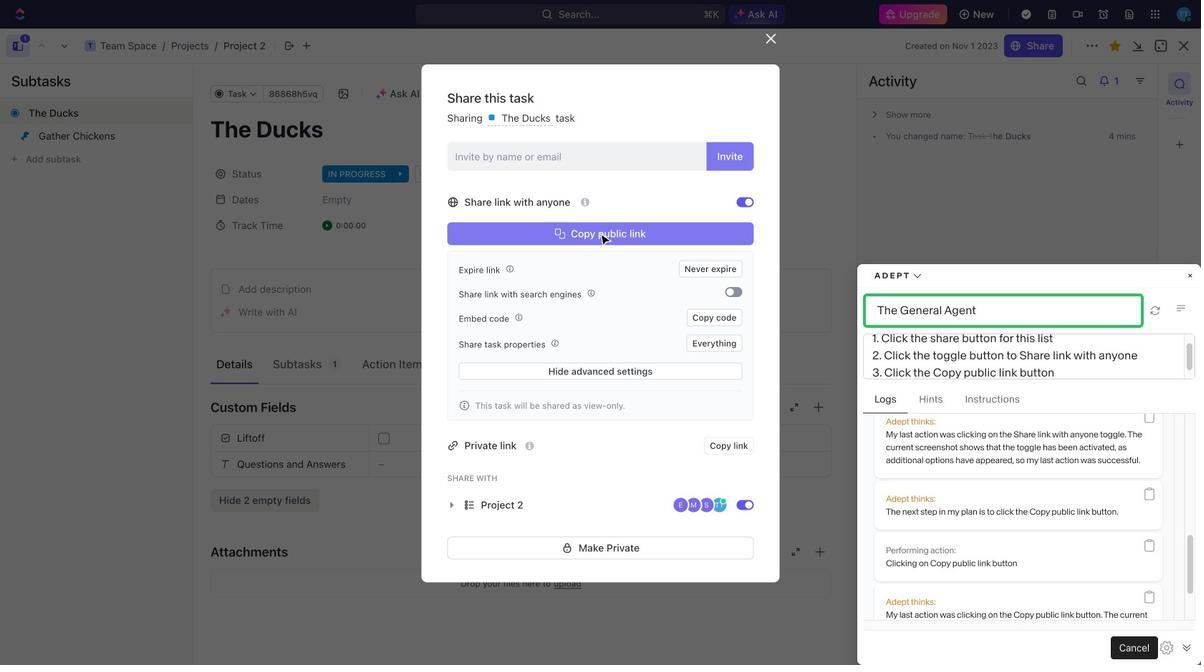 Task type: locate. For each thing, give the bounding box(es) containing it.
task sidebar navigation tab list
[[1164, 72, 1196, 156]]

None checkbox
[[378, 433, 390, 444]]

custom fields element
[[211, 425, 832, 512]]

Invite by name or email text field
[[455, 146, 701, 167]]

task sidebar content section
[[857, 64, 1158, 665]]

team space, , element
[[85, 40, 96, 52]]



Task type: vqa. For each thing, say whether or not it's contained in the screenshot.
the more in See 18 more Button
no



Task type: describe. For each thing, give the bounding box(es) containing it.
none checkbox inside the custom fields element
[[378, 433, 390, 444]]

sidebar navigation
[[0, 61, 183, 665]]

Edit task name text field
[[211, 115, 832, 143]]

drumstick bite image
[[21, 132, 29, 140]]

Search tasks... text field
[[1049, 137, 1193, 158]]



